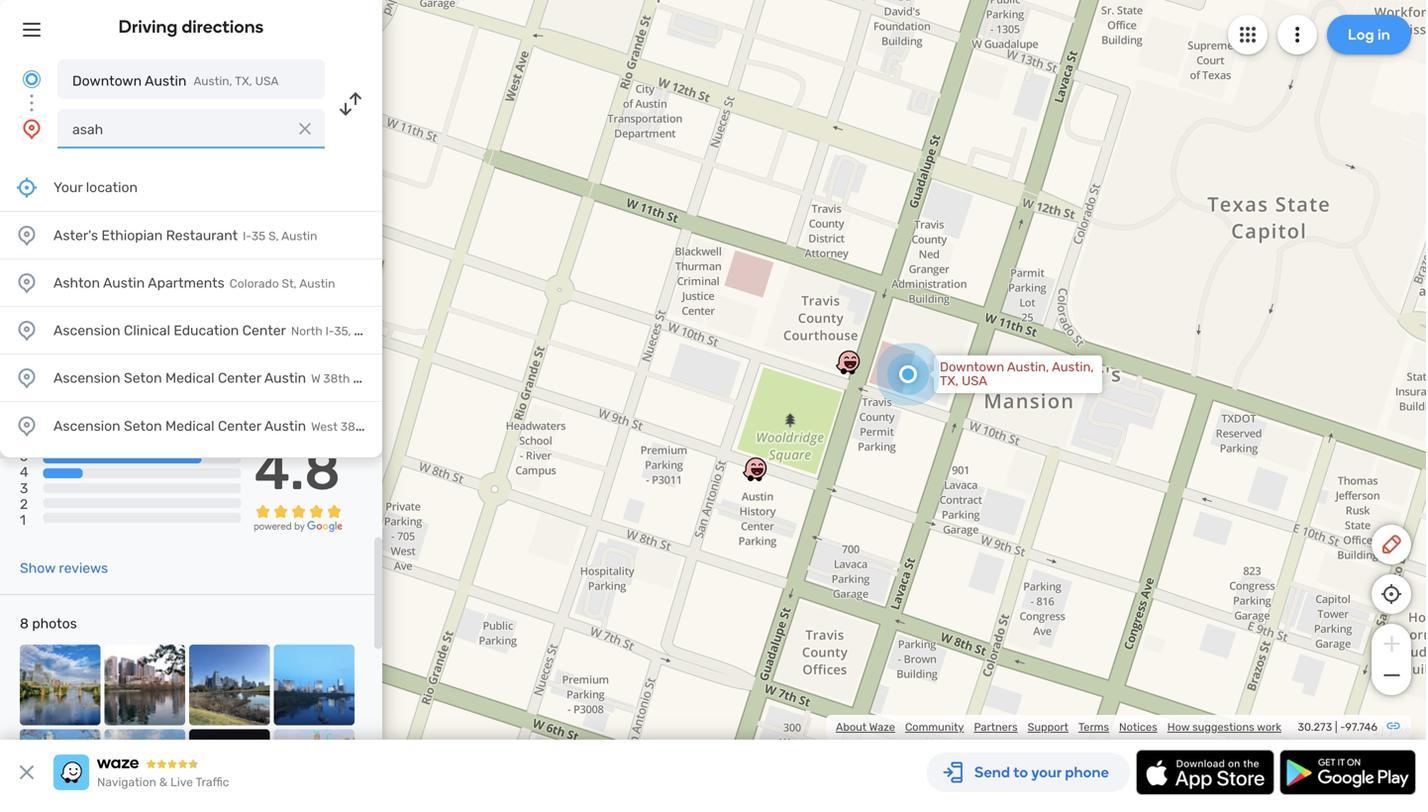 Task type: describe. For each thing, give the bounding box(es) containing it.
1 vertical spatial x image
[[15, 761, 39, 785]]

image 6 of downtown austin, austin image
[[105, 730, 185, 806]]

about waze community partners support terms notices how suggestions work
[[836, 721, 1282, 734]]

tx, for austin,
[[940, 374, 959, 389]]

downtown for austin,
[[940, 360, 1005, 375]]

5
[[20, 448, 28, 465]]

tx, for austin
[[235, 74, 252, 88]]

image 7 of downtown austin, austin image
[[189, 730, 270, 806]]

how suggestions work link
[[1168, 721, 1282, 734]]

photos
[[32, 616, 77, 632]]

suggestions
[[1193, 721, 1255, 734]]

community
[[906, 721, 965, 734]]

location image for 3rd option from the top of the page
[[15, 319, 39, 342]]

5 option from the top
[[0, 402, 382, 450]]

terms
[[1079, 721, 1110, 734]]

8
[[20, 616, 29, 632]]

location image for 2nd option
[[15, 271, 39, 295]]

about
[[836, 721, 867, 734]]

community link
[[906, 721, 965, 734]]

recenter image
[[15, 176, 39, 200]]

current location image
[[20, 67, 44, 91]]

Choose destination text field
[[57, 109, 325, 149]]

97.746
[[1346, 721, 1378, 734]]

downtown austin, austin, tx, usa
[[940, 360, 1094, 389]]

reviews
[[59, 560, 108, 577]]

1
[[20, 512, 26, 529]]

notices
[[1120, 721, 1158, 734]]

0 vertical spatial location image
[[20, 117, 44, 141]]

|
[[1336, 721, 1338, 734]]

image 2 of downtown austin, austin image
[[105, 645, 185, 726]]

austin, for austin
[[194, 74, 232, 88]]

zoom in image
[[1380, 632, 1404, 656]]

1 horizontal spatial austin,
[[1008, 360, 1050, 375]]

show
[[20, 560, 55, 577]]

location image for 1st option
[[15, 223, 39, 247]]

2
[[20, 496, 28, 513]]

terms link
[[1079, 721, 1110, 734]]

-
[[1341, 721, 1346, 734]]

driving directions
[[118, 16, 264, 37]]

&
[[159, 776, 168, 790]]

3 option from the top
[[0, 307, 382, 355]]

support
[[1028, 721, 1069, 734]]

waze
[[870, 721, 896, 734]]

pencil image
[[1380, 533, 1404, 557]]



Task type: locate. For each thing, give the bounding box(es) containing it.
0 horizontal spatial austin,
[[194, 74, 232, 88]]

0 vertical spatial tx,
[[235, 74, 252, 88]]

tx, inside downtown austin austin, tx, usa
[[235, 74, 252, 88]]

2 location image from the top
[[15, 319, 39, 342]]

austin, inside downtown austin austin, tx, usa
[[194, 74, 232, 88]]

image 1 of downtown austin, austin image
[[20, 645, 101, 726]]

0 horizontal spatial tx,
[[235, 74, 252, 88]]

austin, for austin,
[[1052, 360, 1094, 375]]

location image
[[15, 223, 39, 247], [15, 319, 39, 342], [15, 414, 39, 438]]

1 horizontal spatial x image
[[295, 119, 315, 139]]

directions
[[182, 16, 264, 37]]

0 horizontal spatial downtown
[[72, 73, 142, 89]]

how
[[1168, 721, 1190, 734]]

partners link
[[974, 721, 1018, 734]]

4 option from the top
[[0, 355, 382, 402]]

0 horizontal spatial usa
[[255, 74, 279, 88]]

0 vertical spatial downtown
[[72, 73, 142, 89]]

3 location image from the top
[[15, 414, 39, 438]]

5 4 3 2 1
[[20, 448, 28, 529]]

driving
[[118, 16, 178, 37]]

1 vertical spatial tx,
[[940, 374, 959, 389]]

1 location image from the top
[[15, 223, 39, 247]]

partners
[[974, 721, 1018, 734]]

navigation
[[97, 776, 156, 790]]

downtown for austin
[[72, 73, 142, 89]]

usa inside downtown austin austin, tx, usa
[[255, 74, 279, 88]]

2 vertical spatial location image
[[15, 366, 39, 390]]

navigation & live traffic
[[97, 776, 229, 790]]

show reviews
[[20, 560, 108, 577]]

austin
[[145, 73, 187, 89]]

option
[[0, 212, 382, 260], [0, 260, 382, 307], [0, 307, 382, 355], [0, 355, 382, 402], [0, 402, 382, 450]]

list box
[[0, 164, 382, 458]]

location image down 'current location' icon on the top left
[[20, 117, 44, 141]]

link image
[[1386, 718, 1402, 734]]

1 vertical spatial usa
[[962, 374, 988, 389]]

8 photos
[[20, 616, 77, 632]]

notices link
[[1120, 721, 1158, 734]]

1 vertical spatial downtown
[[940, 360, 1005, 375]]

0 vertical spatial location image
[[15, 223, 39, 247]]

location image
[[20, 117, 44, 141], [15, 271, 39, 295], [15, 366, 39, 390]]

image 5 of downtown austin, austin image
[[20, 730, 101, 806]]

location image for 1st option from the bottom of the page
[[15, 414, 39, 438]]

2 vertical spatial location image
[[15, 414, 39, 438]]

downtown austin austin, tx, usa
[[72, 73, 279, 89]]

zoom out image
[[1380, 664, 1404, 688]]

1 horizontal spatial usa
[[962, 374, 988, 389]]

1 horizontal spatial tx,
[[940, 374, 959, 389]]

image 8 of downtown austin, austin image
[[274, 730, 355, 806]]

support link
[[1028, 721, 1069, 734]]

30.273 | -97.746
[[1298, 721, 1378, 734]]

1 option from the top
[[0, 212, 382, 260]]

1 horizontal spatial downtown
[[940, 360, 1005, 375]]

downtown
[[72, 73, 142, 89], [940, 360, 1005, 375]]

image 3 of downtown austin, austin image
[[189, 645, 270, 726]]

usa
[[255, 74, 279, 88], [962, 374, 988, 389]]

4
[[20, 464, 28, 481]]

traffic
[[196, 776, 229, 790]]

live
[[170, 776, 193, 790]]

tx,
[[235, 74, 252, 88], [940, 374, 959, 389]]

location image down recenter icon at the left of page
[[15, 271, 39, 295]]

0 horizontal spatial x image
[[15, 761, 39, 785]]

0 vertical spatial x image
[[295, 119, 315, 139]]

downtown inside downtown austin, austin, tx, usa
[[940, 360, 1005, 375]]

1 vertical spatial location image
[[15, 319, 39, 342]]

0 vertical spatial usa
[[255, 74, 279, 88]]

work
[[1257, 721, 1282, 734]]

location image up 5
[[15, 366, 39, 390]]

austin,
[[194, 74, 232, 88], [1008, 360, 1050, 375], [1052, 360, 1094, 375]]

2 option from the top
[[0, 260, 382, 307]]

location image for 2nd option from the bottom
[[15, 366, 39, 390]]

usa inside downtown austin, austin, tx, usa
[[962, 374, 988, 389]]

1 vertical spatial location image
[[15, 271, 39, 295]]

2 horizontal spatial austin,
[[1052, 360, 1094, 375]]

4.8
[[254, 438, 341, 503]]

usa for austin
[[255, 74, 279, 88]]

about waze link
[[836, 721, 896, 734]]

x image
[[295, 119, 315, 139], [15, 761, 39, 785]]

usa for austin,
[[962, 374, 988, 389]]

30.273
[[1298, 721, 1333, 734]]

tx, inside downtown austin, austin, tx, usa
[[940, 374, 959, 389]]

3
[[20, 480, 28, 497]]

image 4 of downtown austin, austin image
[[274, 645, 355, 726]]



Task type: vqa. For each thing, say whether or not it's contained in the screenshot.
right Little
no



